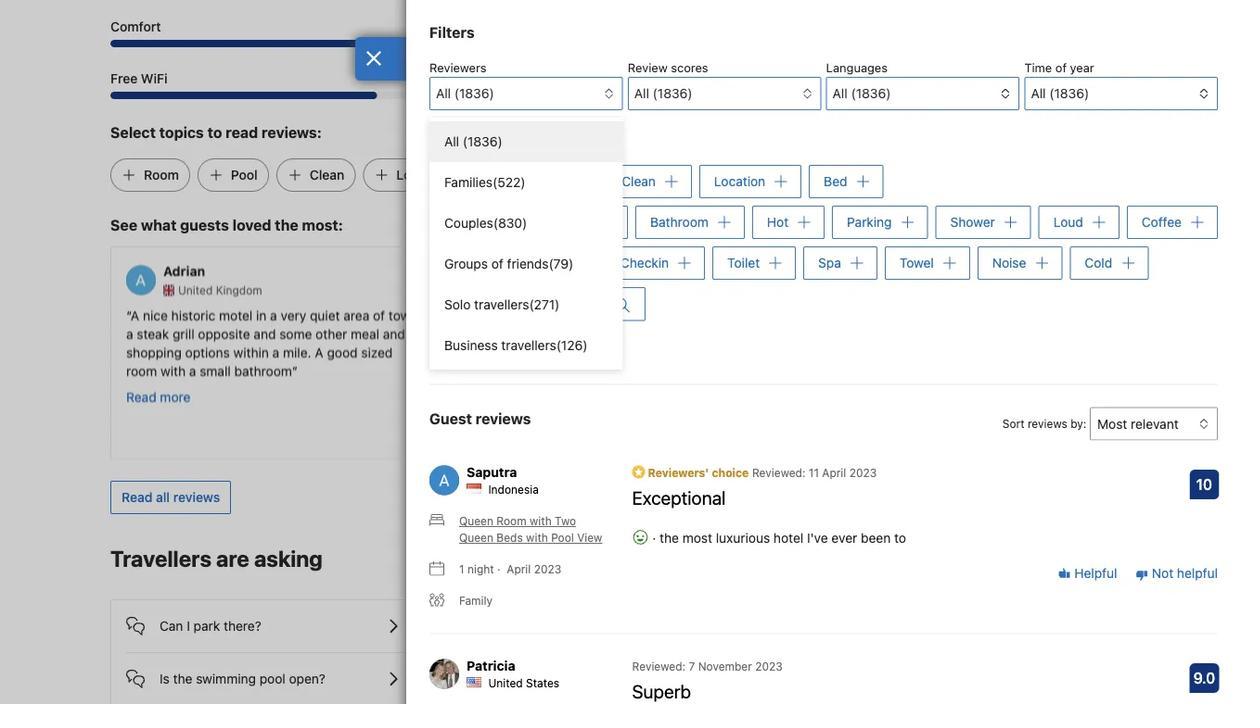 Task type: vqa. For each thing, say whether or not it's contained in the screenshot.
the book
no



Task type: locate. For each thing, give the bounding box(es) containing it.
and inside what are the check-in and check- out times?
[[643, 670, 665, 685]]

1 horizontal spatial reviews
[[476, 410, 531, 427]]

1 vertical spatial "
[[292, 363, 298, 378]]

0 horizontal spatial april
[[507, 563, 531, 576]]

0 horizontal spatial ·
[[497, 563, 501, 576]]

1 vertical spatial pool
[[551, 532, 574, 545]]

a left small
[[189, 363, 196, 378]]

view right beds
[[577, 532, 602, 545]]

all down review
[[634, 86, 649, 101]]

see left "what" on the left top of page
[[110, 216, 137, 234]]

1 all (1836) button from the left
[[429, 77, 623, 110]]

read
[[226, 124, 258, 141]]

united down patricia at bottom
[[488, 677, 523, 690]]

a inside button
[[555, 619, 562, 634]]

april right 11
[[822, 466, 846, 479]]

0 horizontal spatial "
[[292, 363, 298, 378]]

shopping
[[126, 344, 182, 360]]

read all reviews
[[122, 490, 220, 505]]

of
[[1055, 61, 1067, 75], [491, 256, 504, 272], [373, 307, 385, 323], [630, 307, 642, 323]]

0 vertical spatial read more button
[[471, 351, 536, 369]]

see
[[110, 216, 137, 234], [1028, 553, 1052, 569]]

with
[[161, 363, 186, 378], [530, 515, 552, 528], [526, 532, 548, 545]]

0 vertical spatial travellers
[[474, 297, 529, 313]]

(1836) down the "languages"
[[851, 86, 891, 101]]

read more down the room
[[126, 389, 191, 404]]

3 all (1836) button from the left
[[826, 77, 1020, 110]]

two
[[555, 515, 576, 528]]

clean up bathroom
[[622, 174, 656, 189]]

there?
[[224, 619, 261, 634]]

all right 8.2
[[436, 86, 451, 101]]

travellers for (271)
[[474, 297, 529, 313]]

2 horizontal spatial 2023
[[849, 466, 877, 479]]

united down adrian at the left
[[178, 284, 213, 297]]

1 horizontal spatial is
[[507, 619, 517, 634]]

room up the breakfast
[[444, 174, 479, 189]]

the inside list of reviews region
[[660, 531, 679, 546]]

read down very
[[471, 352, 502, 367]]

0 horizontal spatial united
[[178, 284, 213, 297]]

all (1836) button down the scores
[[628, 77, 821, 110]]

0 horizontal spatial see
[[110, 216, 137, 234]]

0 vertical spatial queen
[[459, 515, 493, 528]]

2 all (1836) button from the left
[[628, 77, 821, 110]]

1 vertical spatial 2023
[[534, 563, 561, 576]]

the left most
[[660, 531, 679, 546]]

read more down clean
[[471, 352, 536, 367]]

0 horizontal spatial read more
[[126, 389, 191, 404]]

more down shopping
[[160, 389, 191, 404]]

all for time of year
[[1031, 86, 1046, 101]]

1 horizontal spatial pool
[[551, 532, 574, 545]]

united
[[178, 284, 213, 297], [488, 677, 523, 690]]

1 horizontal spatial to
[[510, 134, 521, 148]]

more down clean
[[505, 352, 536, 367]]

location up couples
[[396, 167, 449, 183]]

claude
[[853, 263, 898, 279]]

all (1836) down reviewers
[[436, 86, 494, 101]]

read more
[[471, 352, 536, 367], [126, 389, 191, 404]]

of left friends
[[491, 256, 504, 272]]

2 horizontal spatial reviews
[[1028, 418, 1068, 431]]

0 horizontal spatial pool
[[231, 167, 258, 183]]

time of year
[[1025, 61, 1094, 75]]

2023 right november
[[755, 660, 783, 673]]

to right topic
[[510, 134, 521, 148]]

0 vertical spatial april
[[822, 466, 846, 479]]

2 horizontal spatial to
[[894, 531, 906, 546]]

most:
[[302, 216, 343, 234]]

in inside what are the check-in and check- out times?
[[629, 670, 639, 685]]

and down "location," on the left top of page
[[537, 326, 560, 341]]

"
[[126, 307, 131, 323], [471, 307, 477, 323]]

scored 9.0 element
[[1190, 664, 1219, 694]]

· right night
[[497, 563, 501, 576]]

1 horizontal spatial ·
[[652, 531, 656, 546]]

a
[[468, 134, 475, 148], [270, 307, 277, 323], [126, 326, 133, 341], [272, 344, 279, 360], [189, 363, 196, 378], [555, 619, 562, 634]]

1 vertical spatial united
[[488, 677, 523, 690]]

family
[[459, 595, 493, 608]]

by:
[[1071, 418, 1087, 431]]

1 horizontal spatial 2023
[[755, 660, 783, 673]]

bed
[[501, 167, 525, 183], [824, 174, 847, 189]]

a right mile.
[[315, 344, 323, 360]]

all inside button
[[1031, 86, 1046, 101]]

2 horizontal spatial room
[[497, 515, 527, 528]]

1 horizontal spatial all (1836) button
[[628, 77, 821, 110]]

0 horizontal spatial reviewed:
[[632, 660, 686, 673]]

read more button
[[471, 351, 536, 369], [126, 388, 191, 406]]

(1836) down review scores
[[653, 86, 693, 101]]

0 horizontal spatial clean
[[310, 167, 345, 183]]

are up times?
[[542, 670, 561, 685]]

options
[[185, 344, 230, 360]]

the right loved
[[275, 216, 298, 234]]

0 vertical spatial are
[[216, 546, 249, 572]]

room inside queen room with two queen beds with pool view
[[497, 515, 527, 528]]

0 vertical spatial 2023
[[849, 466, 877, 479]]

all (1836) down time of year
[[1031, 86, 1089, 101]]

of right area
[[373, 307, 385, 323]]

list of reviews region
[[418, 441, 1229, 705]]

·
[[652, 531, 656, 546], [497, 563, 501, 576]]

1 horizontal spatial "
[[638, 326, 643, 341]]

of right south
[[630, 307, 642, 323]]

room
[[126, 363, 157, 378]]

all (1836) down review scores
[[634, 86, 693, 101]]

is there a spa? button
[[474, 601, 767, 638]]

all (1836) button up select a topic to search reviews:
[[429, 77, 623, 110]]

what
[[141, 216, 177, 234]]

1 horizontal spatial check-
[[669, 670, 710, 685]]

2 " from the left
[[471, 307, 477, 323]]

1 vertical spatial are
[[542, 670, 561, 685]]

all (1836) button
[[429, 77, 623, 110], [628, 77, 821, 110], [826, 77, 1020, 110]]

all
[[156, 490, 170, 505]]

small
[[200, 363, 231, 378]]

0 horizontal spatial reviews
[[173, 490, 220, 505]]

" for great location,  just south of downtown area. very clean and comfortable.
[[471, 307, 477, 323]]

pool
[[259, 672, 285, 687]]

travellers for (126)
[[501, 338, 556, 353]]

read more for " great location,  just south of downtown area. very clean and comfortable.
[[471, 352, 536, 367]]

united for united states
[[488, 677, 523, 690]]

reviews: right search
[[565, 134, 611, 148]]

more
[[505, 352, 536, 367], [160, 389, 191, 404]]

0 vertical spatial reviewed:
[[752, 466, 806, 479]]

a left spa?
[[555, 619, 562, 634]]

area
[[344, 307, 369, 323]]

1 horizontal spatial view
[[577, 532, 602, 545]]

0 horizontal spatial are
[[216, 546, 249, 572]]

read more button down clean
[[471, 351, 536, 369]]

0 horizontal spatial more
[[160, 389, 191, 404]]

april down beds
[[507, 563, 531, 576]]

quiet
[[310, 307, 340, 323]]

1 horizontal spatial a
[[315, 344, 323, 360]]

the inside what are the check-in and check- out times?
[[565, 670, 584, 685]]

are
[[216, 546, 249, 572], [542, 670, 561, 685]]

0 vertical spatial more
[[505, 352, 536, 367]]

very
[[471, 326, 498, 341]]

all down time
[[1031, 86, 1046, 101]]

reviewers
[[429, 61, 487, 75]]

select left topics
[[110, 124, 156, 141]]

very
[[281, 307, 306, 323]]

a left nice
[[131, 307, 139, 323]]

reviews left by: on the right bottom of page
[[1028, 418, 1068, 431]]

see left availability
[[1028, 553, 1052, 569]]

reviews right the guest
[[476, 410, 531, 427]]

all (1836) button for reviewers
[[429, 77, 623, 110]]

all (1836) for reviewers
[[436, 86, 494, 101]]

1 check- from the left
[[587, 670, 629, 685]]

in left the 7 on the bottom right
[[629, 670, 639, 685]]

all (1836) button down the "languages"
[[826, 77, 1020, 110]]

are inside what are the check-in and check- out times?
[[542, 670, 561, 685]]

pool
[[231, 167, 258, 183], [551, 532, 574, 545]]

bed up parking
[[824, 174, 847, 189]]

1 queen from the top
[[459, 515, 493, 528]]

1 vertical spatial read
[[126, 389, 156, 404]]

the up times?
[[565, 670, 584, 685]]

to right been
[[894, 531, 906, 546]]

clean up most:
[[310, 167, 345, 183]]

1 vertical spatial in
[[629, 670, 639, 685]]

" left nice
[[126, 307, 131, 323]]

clean
[[310, 167, 345, 183], [622, 174, 656, 189]]

all (1836) inside button
[[1031, 86, 1089, 101]]

room down topics
[[144, 167, 179, 183]]

7
[[689, 660, 695, 673]]

queen
[[459, 515, 493, 528], [459, 532, 493, 545]]

check-
[[587, 670, 629, 685], [669, 670, 710, 685]]

united inside list of reviews region
[[488, 677, 523, 690]]

0 horizontal spatial check-
[[587, 670, 629, 685]]

for
[[495, 19, 512, 34]]

queen room with two queen beds with pool view link
[[429, 513, 610, 547]]

of inside " great location,  just south of downtown area. very clean and comfortable.
[[630, 307, 642, 323]]

is left there
[[507, 619, 517, 634]]

read more button for a nice historic motel in a very quiet area of town, a steak grill opposite and some other meal and shopping options within a mile. a good sized room with a small bathroom
[[126, 388, 191, 406]]

1 vertical spatial queen
[[459, 532, 493, 545]]

1 vertical spatial more
[[160, 389, 191, 404]]

pool inside queen room with two queen beds with pool view
[[551, 532, 574, 545]]

to left 'read'
[[207, 124, 222, 141]]

0 horizontal spatial "
[[126, 307, 131, 323]]

states
[[526, 677, 559, 690]]

0 vertical spatial with
[[161, 363, 186, 378]]

read for " great location,  just south of downtown area. very clean and comfortable.
[[471, 352, 502, 367]]

are left asking
[[216, 546, 249, 572]]

0 vertical spatial view
[[533, 256, 562, 271]]

review
[[628, 61, 668, 75]]

1 vertical spatial view
[[577, 532, 602, 545]]

0 horizontal spatial all (1836) button
[[429, 77, 623, 110]]

united inside this is a carousel with rotating slides. it displays featured reviews of the property. use next and previous buttons to navigate. region
[[178, 284, 213, 297]]

spa
[[818, 256, 841, 271]]

not helpful button
[[1135, 565, 1218, 584]]

all (1836) for review scores
[[634, 86, 693, 101]]

is down can
[[160, 672, 170, 687]]

read more button down the room
[[126, 388, 191, 406]]

0 vertical spatial united
[[178, 284, 213, 297]]

read down the room
[[126, 389, 156, 404]]

not
[[1152, 566, 1174, 582]]

nice
[[143, 307, 168, 323]]

in
[[256, 307, 267, 323], [629, 670, 639, 685]]

filters
[[429, 24, 475, 41]]

sort
[[1003, 418, 1025, 431]]

couples
[[444, 216, 493, 231]]

select left topic
[[429, 134, 465, 148]]

see for see what guests loved the most:
[[110, 216, 137, 234]]

(1836) inside button
[[1049, 86, 1089, 101]]

just
[[568, 307, 589, 323]]

0 vertical spatial is
[[507, 619, 517, 634]]

1 horizontal spatial "
[[471, 307, 477, 323]]

the inside is the swimming pool open? button
[[173, 672, 192, 687]]

2 vertical spatial read
[[122, 490, 152, 505]]

room
[[144, 167, 179, 183], [444, 174, 479, 189], [497, 515, 527, 528]]

with down shopping
[[161, 363, 186, 378]]

in right motel on the top of the page
[[256, 307, 267, 323]]

(271)
[[529, 297, 560, 313]]

1 horizontal spatial reviewed:
[[752, 466, 806, 479]]

0 horizontal spatial is
[[160, 672, 170, 687]]

1 horizontal spatial read more button
[[471, 351, 536, 369]]

select for select topics to read reviews:
[[110, 124, 156, 141]]

read left all on the bottom left of the page
[[122, 490, 152, 505]]

1 horizontal spatial united
[[488, 677, 523, 690]]

1 vertical spatial travellers
[[501, 338, 556, 353]]

(1836) down time of year
[[1049, 86, 1089, 101]]

see availability button
[[1017, 544, 1131, 578]]

select for select a topic to search reviews:
[[429, 134, 465, 148]]

2 vertical spatial 2023
[[755, 660, 783, 673]]

0 horizontal spatial read more button
[[126, 388, 191, 406]]

2023 down queen room with two queen beds with pool view
[[534, 563, 561, 576]]

a
[[131, 307, 139, 323], [315, 344, 323, 360]]

meal
[[351, 326, 379, 341]]

0 vertical spatial read more
[[471, 352, 536, 367]]

luxembourg
[[868, 284, 933, 297]]

0 vertical spatial read
[[471, 352, 502, 367]]

dog
[[444, 296, 469, 312]]

1 horizontal spatial select
[[429, 134, 465, 148]]

room up beds
[[497, 515, 527, 528]]

pool down 'read'
[[231, 167, 258, 183]]

1 horizontal spatial in
[[629, 670, 639, 685]]

reviewed: for reviewed: 7 november 2023
[[632, 660, 686, 673]]

travellers down "location," on the left top of page
[[501, 338, 556, 353]]

2023 for reviewed: 7 november 2023
[[755, 660, 783, 673]]

1 vertical spatial is
[[160, 672, 170, 687]]

with left two
[[530, 515, 552, 528]]

0 horizontal spatial in
[[256, 307, 267, 323]]

· left most
[[652, 531, 656, 546]]

town,
[[389, 307, 421, 323]]

patricia
[[467, 658, 515, 674]]

reviews inside 'button'
[[173, 490, 220, 505]]

choice
[[712, 466, 749, 479]]

1 vertical spatial april
[[507, 563, 531, 576]]

11
[[809, 466, 819, 479]]

south
[[593, 307, 627, 323]]

and left the 7 on the bottom right
[[643, 670, 665, 685]]

to inside list of reviews region
[[894, 531, 906, 546]]

read inside 'button'
[[122, 490, 152, 505]]

location up toilet
[[714, 174, 765, 189]]

" right solo
[[471, 307, 477, 323]]

0 vertical spatial see
[[110, 216, 137, 234]]

" inside " a nice historic motel in a very quiet area of town, a steak grill opposite and some other meal and shopping options within a mile. a good sized room with a small bathroom
[[126, 307, 131, 323]]

0 vertical spatial ·
[[652, 531, 656, 546]]

free wifi 8.2 meter
[[110, 92, 436, 99]]

travellers up clean
[[474, 297, 529, 313]]

the left swimming
[[173, 672, 192, 687]]

night
[[467, 563, 494, 576]]

all (1836) down the "languages"
[[833, 86, 891, 101]]

read more for " a nice historic motel in a very quiet area of town, a steak grill opposite and some other meal and shopping options within a mile. a good sized room with a small bathroom
[[126, 389, 191, 404]]

a left mile.
[[272, 344, 279, 360]]

1 vertical spatial see
[[1028, 553, 1052, 569]]

2 horizontal spatial all (1836) button
[[826, 77, 1020, 110]]

" inside " great location,  just south of downtown area. very clean and comfortable.
[[471, 307, 477, 323]]

united states
[[488, 677, 559, 690]]

great
[[477, 307, 510, 323]]

historic
[[171, 307, 215, 323]]

more for " a nice historic motel in a very quiet area of town, a steak grill opposite and some other meal and shopping options within a mile. a good sized room with a small bathroom
[[160, 389, 191, 404]]

0 horizontal spatial room
[[144, 167, 179, 183]]

1 horizontal spatial see
[[1028, 553, 1052, 569]]

0 horizontal spatial select
[[110, 124, 156, 141]]

reviews right all on the bottom left of the page
[[173, 490, 220, 505]]

reviews: down free wifi 8.2 meter at the left of the page
[[262, 124, 322, 141]]

1 vertical spatial a
[[315, 344, 323, 360]]

bed down select a topic to search reviews:
[[501, 167, 525, 183]]

1 " from the left
[[126, 307, 131, 323]]

view up australia
[[533, 256, 562, 271]]

read all reviews button
[[110, 481, 231, 515]]

all (1836) up families
[[444, 134, 503, 149]]

with right beds
[[526, 532, 548, 545]]

1 horizontal spatial read more
[[471, 352, 536, 367]]

guest
[[429, 410, 472, 427]]

2023 right 11
[[849, 466, 877, 479]]

1 horizontal spatial more
[[505, 352, 536, 367]]

business travellers (126)
[[444, 338, 588, 353]]

1 vertical spatial reviewed:
[[632, 660, 686, 673]]

1 vertical spatial read more
[[126, 389, 191, 404]]

pool down two
[[551, 532, 574, 545]]

show
[[429, 337, 462, 353]]

can
[[160, 619, 183, 634]]

see inside the see availability button
[[1028, 553, 1052, 569]]

reviewed: left 11
[[752, 466, 806, 479]]

heat
[[527, 296, 556, 312]]

1 horizontal spatial are
[[542, 670, 561, 685]]

1 vertical spatial read more button
[[126, 388, 191, 406]]

0 vertical spatial in
[[256, 307, 267, 323]]

area.
[[711, 307, 741, 323]]

(1836) down reviewers
[[454, 86, 494, 101]]

all down the "languages"
[[833, 86, 848, 101]]

reviewed: up superb
[[632, 660, 686, 673]]



Task type: describe. For each thing, give the bounding box(es) containing it.
and inside " great location,  just south of downtown area. very clean and comfortable.
[[537, 326, 560, 341]]

less
[[466, 337, 489, 353]]

not helpful
[[1148, 566, 1218, 582]]

all (1836) button
[[1025, 77, 1218, 110]]

(1836) for reviewers
[[454, 86, 494, 101]]

all (1836) for languages
[[833, 86, 891, 101]]

solo travellers (271)
[[444, 297, 560, 313]]

hotel
[[774, 531, 804, 546]]

all (1836) button for review scores
[[628, 77, 821, 110]]

within
[[233, 344, 269, 360]]

2 queen from the top
[[459, 532, 493, 545]]

(1836) up families (522)
[[463, 134, 503, 149]]

0 horizontal spatial bed
[[501, 167, 525, 183]]

all for review scores
[[634, 86, 649, 101]]

1 horizontal spatial bed
[[824, 174, 847, 189]]

reviews for sort
[[1028, 418, 1068, 431]]

10
[[1196, 476, 1212, 494]]

breakfast
[[444, 215, 501, 230]]

shower
[[950, 215, 995, 230]]

1
[[459, 563, 464, 576]]

and up within
[[254, 326, 276, 341]]

united kingdom
[[178, 284, 262, 297]]

toilet
[[727, 256, 760, 271]]

1 horizontal spatial room
[[444, 174, 479, 189]]

(1836) for review scores
[[653, 86, 693, 101]]

open?
[[289, 672, 326, 687]]

bathroom
[[650, 215, 709, 230]]

loved
[[233, 216, 271, 234]]

out
[[507, 689, 527, 704]]

checkin
[[620, 256, 669, 271]]

this is a carousel with rotating slides. it displays featured reviews of the property. use next and previous buttons to navigate. region
[[96, 239, 1146, 466]]

comfort 8.3 meter
[[110, 40, 436, 47]]

in inside " a nice historic motel in a very quiet area of town, a steak grill opposite and some other meal and shopping options within a mile. a good sized room with a small bathroom
[[256, 307, 267, 323]]

coffee
[[1142, 215, 1182, 230]]

0 vertical spatial pool
[[231, 167, 258, 183]]

reviews for guest
[[476, 410, 531, 427]]

1 vertical spatial ·
[[497, 563, 501, 576]]

(79)
[[549, 256, 574, 272]]

downtown
[[646, 307, 707, 323]]

value
[[458, 19, 492, 34]]

kingdom
[[216, 284, 262, 297]]

reviewed: for reviewed: 11 april 2023
[[752, 466, 806, 479]]

exceptional
[[632, 487, 726, 509]]

review scores
[[628, 61, 708, 75]]

business
[[444, 338, 498, 353]]

grill
[[172, 326, 194, 341]]

a left steak
[[126, 326, 133, 341]]

guests
[[180, 216, 229, 234]]

a left topic
[[468, 134, 475, 148]]

what are the check-in and check- out times?
[[507, 670, 710, 704]]

noise
[[992, 256, 1026, 271]]

parking
[[847, 215, 892, 230]]

2 check- from the left
[[669, 670, 710, 685]]

is the swimming pool open? button
[[126, 654, 420, 691]]

united for united kingdom
[[178, 284, 213, 297]]

scored 10 element
[[1190, 470, 1219, 500]]

and down town,
[[383, 326, 405, 341]]

(1836) for languages
[[851, 86, 891, 101]]

0 vertical spatial "
[[638, 326, 643, 341]]

value for money 8.1 meter
[[458, 40, 783, 47]]

comfort
[[110, 19, 161, 34]]

0 horizontal spatial reviews:
[[262, 124, 322, 141]]

travellers
[[110, 546, 211, 572]]

topics
[[159, 124, 204, 141]]

year
[[1070, 61, 1094, 75]]

see availability
[[1028, 553, 1120, 569]]

0 horizontal spatial location
[[396, 167, 449, 183]]

more for " great location,  just south of downtown area. very clean and comfortable.
[[505, 352, 536, 367]]

luxembourg image
[[853, 285, 865, 296]]

all for reviewers
[[436, 86, 451, 101]]

solo
[[444, 297, 471, 313]]

groups of friends (79)
[[444, 256, 574, 272]]

some
[[279, 326, 312, 341]]

(126)
[[556, 338, 588, 353]]

all left topic
[[444, 134, 459, 149]]

opposite
[[198, 326, 250, 341]]

australia
[[523, 284, 569, 297]]

most
[[682, 531, 712, 546]]

search
[[524, 134, 562, 148]]

ever
[[832, 531, 857, 546]]

there
[[521, 619, 552, 634]]

park
[[194, 619, 220, 634]]

are for the
[[542, 670, 561, 685]]

luxurious
[[716, 531, 770, 546]]

other
[[316, 326, 347, 341]]

are for asking
[[216, 546, 249, 572]]

reviewed: 11 april 2023
[[752, 466, 877, 479]]

0 horizontal spatial 2023
[[534, 563, 561, 576]]

towel
[[900, 256, 934, 271]]

0 horizontal spatial a
[[131, 307, 139, 323]]

suite
[[444, 256, 475, 271]]

" great location,  just south of downtown area. very clean and comfortable.
[[471, 307, 741, 341]]

0 horizontal spatial view
[[533, 256, 562, 271]]

1 horizontal spatial clean
[[622, 174, 656, 189]]

helpful
[[1177, 566, 1218, 582]]

all (1836) button for languages
[[826, 77, 1020, 110]]

1 horizontal spatial reviews:
[[565, 134, 611, 148]]

filter reviews region
[[429, 21, 1218, 370]]

queen room with two queen beds with pool view
[[459, 515, 602, 545]]

of left year
[[1055, 61, 1067, 75]]

1 horizontal spatial april
[[822, 466, 846, 479]]

is for is there a spa?
[[507, 619, 517, 634]]

" for a nice historic motel in a very quiet area of town, a steak grill opposite and some other meal and shopping options within a mile. a good sized room with a small bathroom
[[126, 307, 131, 323]]

families
[[444, 175, 493, 190]]

reviewed: 7 november 2023
[[632, 660, 783, 673]]

see for see availability
[[1028, 553, 1052, 569]]

of inside " a nice historic motel in a very quiet area of town, a steak grill opposite and some other meal and shopping options within a mile. a good sized room with a small bathroom
[[373, 307, 385, 323]]

a left very
[[270, 307, 277, 323]]

1 night · april 2023
[[459, 563, 561, 576]]

8.2
[[416, 71, 436, 86]]

1 horizontal spatial location
[[714, 174, 765, 189]]

2023 for reviewed: 11 april 2023
[[849, 466, 877, 479]]

value for money
[[458, 19, 557, 34]]

read more button for great location,  just south of downtown area. very clean and comfortable.
[[471, 351, 536, 369]]

asking
[[254, 546, 323, 572]]

saputra
[[467, 465, 517, 480]]

united kingdom image
[[163, 285, 174, 296]]

view inside queen room with two queen beds with pool view
[[577, 532, 602, 545]]

larissa
[[508, 263, 554, 279]]

0 horizontal spatial to
[[207, 124, 222, 141]]

money
[[516, 19, 557, 34]]

1 vertical spatial with
[[530, 515, 552, 528]]

topic
[[478, 134, 506, 148]]

helpful
[[1071, 566, 1117, 582]]

all for languages
[[833, 86, 848, 101]]

with inside " a nice historic motel in a very quiet area of town, a steak grill opposite and some other meal and shopping options within a mile. a good sized room with a small bathroom
[[161, 363, 186, 378]]

is the swimming pool open?
[[160, 672, 326, 687]]

(1836) for time of year
[[1049, 86, 1089, 101]]

show less button
[[429, 329, 489, 362]]

cold
[[1085, 256, 1112, 271]]

time
[[1025, 61, 1052, 75]]

close image
[[365, 51, 382, 66]]

wifi
[[141, 71, 167, 86]]

· the most luxurious hotel i've ever been to
[[649, 531, 906, 546]]

9.0
[[1193, 670, 1215, 688]]

select topics to read reviews:
[[110, 124, 322, 141]]

is for is the swimming pool open?
[[160, 672, 170, 687]]

larissa australia
[[508, 263, 569, 297]]

read for " a nice historic motel in a very quiet area of town, a steak grill opposite and some other meal and shopping options within a mile. a good sized room with a small bathroom
[[126, 389, 156, 404]]

all (1836) for time of year
[[1031, 86, 1089, 101]]

2 vertical spatial with
[[526, 532, 548, 545]]



